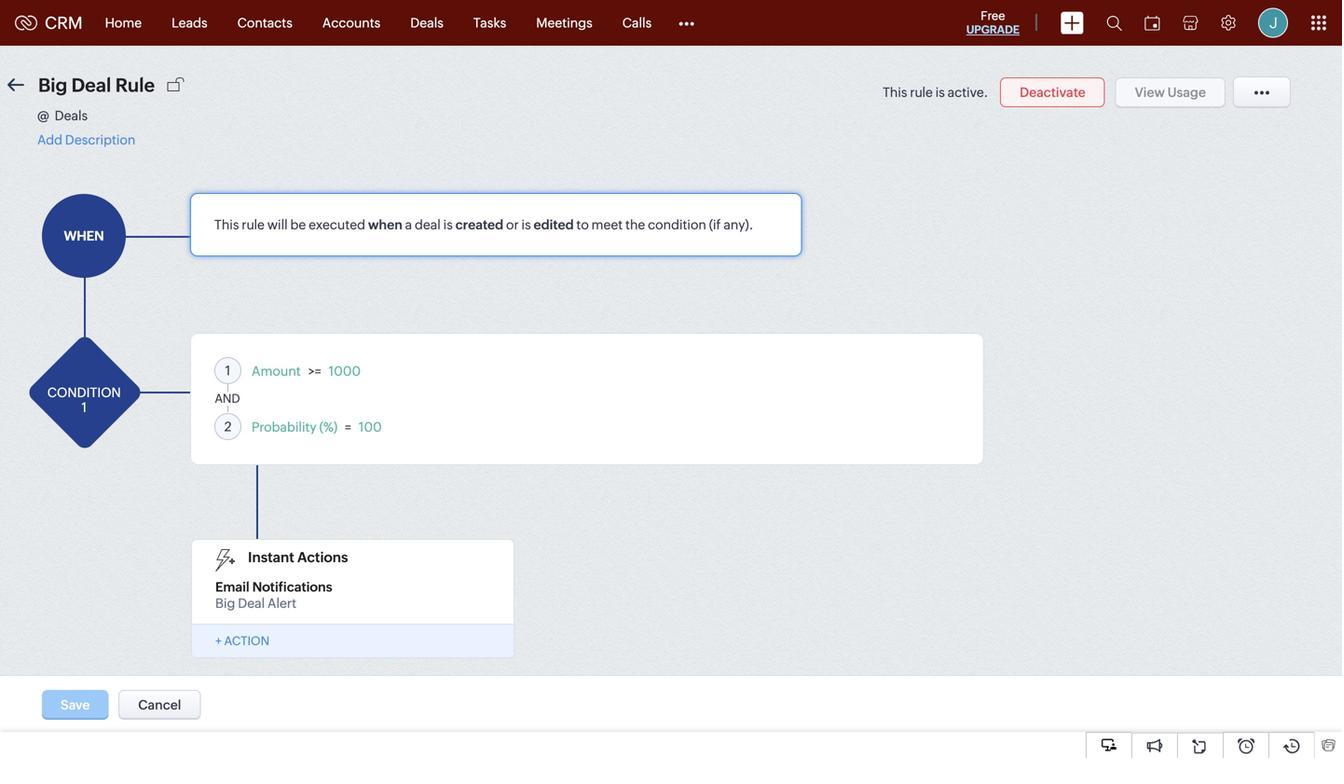 Task type: vqa. For each thing, say whether or not it's contained in the screenshot.
"Format" associated with Name
no



Task type: locate. For each thing, give the bounding box(es) containing it.
crm link
[[15, 13, 83, 32]]

0 horizontal spatial this
[[214, 217, 239, 232]]

action
[[224, 634, 270, 648]]

0 horizontal spatial big
[[38, 75, 67, 96]]

1 horizontal spatial is
[[522, 217, 531, 232]]

1 horizontal spatial deals
[[411, 15, 444, 30]]

is
[[936, 85, 945, 100], [443, 217, 453, 232], [522, 217, 531, 232]]

alert
[[268, 596, 297, 611]]

(if
[[709, 217, 721, 232]]

deal
[[71, 75, 111, 96], [238, 596, 265, 611]]

leads
[[172, 15, 208, 30]]

rule left will
[[242, 217, 265, 232]]

0 vertical spatial rule
[[910, 85, 933, 100]]

0 horizontal spatial rule
[[242, 217, 265, 232]]

1 vertical spatial big
[[215, 596, 235, 611]]

is right "or"
[[522, 217, 531, 232]]

created
[[456, 217, 504, 232]]

will
[[267, 217, 288, 232]]

instant
[[248, 549, 294, 565]]

deals
[[411, 15, 444, 30], [55, 108, 88, 123]]

this rule is active.
[[883, 85, 989, 100]]

>=
[[308, 364, 321, 379]]

upgrade
[[967, 23, 1020, 36]]

profile image
[[1259, 8, 1289, 38]]

meet
[[592, 217, 623, 232]]

accounts link
[[308, 0, 396, 45]]

this left will
[[214, 217, 239, 232]]

rule for is
[[910, 85, 933, 100]]

is right deal on the left
[[443, 217, 453, 232]]

a
[[405, 217, 412, 232]]

calendar image
[[1145, 15, 1161, 30]]

big
[[38, 75, 67, 96], [215, 596, 235, 611]]

deals up 'add description' "link"
[[55, 108, 88, 123]]

0 vertical spatial deal
[[71, 75, 111, 96]]

logo image
[[15, 15, 37, 30]]

1 vertical spatial deals
[[55, 108, 88, 123]]

0 vertical spatial big
[[38, 75, 67, 96]]

search element
[[1096, 0, 1134, 46]]

1 horizontal spatial rule
[[910, 85, 933, 100]]

meetings link
[[521, 0, 608, 45]]

deals left tasks link in the left of the page
[[411, 15, 444, 30]]

1
[[82, 400, 87, 415]]

deals link
[[396, 0, 459, 45]]

crm
[[45, 13, 83, 32]]

this left active.
[[883, 85, 908, 100]]

big up @  deals add description
[[38, 75, 67, 96]]

actions
[[297, 549, 348, 565]]

1 vertical spatial rule
[[242, 217, 265, 232]]

rule
[[910, 85, 933, 100], [242, 217, 265, 232]]

tasks
[[474, 15, 507, 30]]

+ action
[[215, 634, 270, 648]]

big deal rule
[[38, 75, 155, 96]]

or
[[506, 217, 519, 232]]

the
[[626, 217, 646, 232]]

home link
[[90, 0, 157, 45]]

rule left active.
[[910, 85, 933, 100]]

deal up @  deals add description
[[71, 75, 111, 96]]

meetings
[[536, 15, 593, 30]]

calls
[[623, 15, 652, 30]]

1 vertical spatial this
[[214, 217, 239, 232]]

1 horizontal spatial deal
[[238, 596, 265, 611]]

executed
[[309, 217, 365, 232]]

deals inside @  deals add description
[[55, 108, 88, 123]]

be
[[290, 217, 306, 232]]

accounts
[[322, 15, 381, 30]]

0 vertical spatial deals
[[411, 15, 444, 30]]

create menu image
[[1061, 12, 1084, 34]]

contacts link
[[222, 0, 308, 45]]

0 horizontal spatial deals
[[55, 108, 88, 123]]

1 vertical spatial deal
[[238, 596, 265, 611]]

@  deals add description
[[37, 108, 136, 147]]

0 vertical spatial this
[[883, 85, 908, 100]]

condition 1
[[47, 385, 121, 415]]

None button
[[1001, 77, 1106, 107]]

deal down email
[[238, 596, 265, 611]]

calls link
[[608, 0, 667, 45]]

any).
[[724, 217, 754, 232]]

big down email
[[215, 596, 235, 611]]

free
[[981, 9, 1006, 23]]

tasks link
[[459, 0, 521, 45]]

1 horizontal spatial big
[[215, 596, 235, 611]]

is left active.
[[936, 85, 945, 100]]

cancel link
[[119, 690, 201, 720]]

this
[[883, 85, 908, 100], [214, 217, 239, 232]]

add
[[37, 132, 62, 147]]

big deal alert link
[[215, 594, 297, 611]]

this rule will be executed when a deal is created or is edited to meet the condition (if any).
[[214, 217, 754, 232]]

1 horizontal spatial this
[[883, 85, 908, 100]]

1000
[[329, 364, 361, 379]]



Task type: describe. For each thing, give the bounding box(es) containing it.
big inside email notifications big deal alert
[[215, 596, 235, 611]]

Other Modules field
[[667, 8, 707, 38]]

email
[[215, 579, 250, 594]]

0 horizontal spatial is
[[443, 217, 453, 232]]

amount
[[252, 364, 301, 379]]

deal inside email notifications big deal alert
[[238, 596, 265, 611]]

rule
[[115, 75, 155, 96]]

add description link
[[37, 132, 136, 147]]

deals for @  deals add description
[[55, 108, 88, 123]]

search image
[[1107, 15, 1123, 31]]

this for this rule is active.
[[883, 85, 908, 100]]

cancel
[[138, 697, 181, 712]]

description
[[65, 132, 136, 147]]

this for this rule will be executed when a deal is created or is edited to meet the condition (if any).
[[214, 217, 239, 232]]

edited
[[534, 217, 574, 232]]

probability (%) = 100
[[252, 420, 382, 434]]

active.
[[948, 85, 989, 100]]

instant actions
[[248, 549, 348, 565]]

email notifications big deal alert
[[215, 579, 332, 611]]

+
[[215, 634, 222, 648]]

amount >= 1000
[[252, 364, 361, 379]]

(%)
[[319, 420, 338, 434]]

notifications
[[252, 579, 332, 594]]

condition
[[648, 217, 707, 232]]

profile element
[[1248, 0, 1300, 45]]

0 horizontal spatial deal
[[71, 75, 111, 96]]

when
[[368, 217, 403, 232]]

deals for deals
[[411, 15, 444, 30]]

leads link
[[157, 0, 222, 45]]

contacts
[[237, 15, 293, 30]]

100
[[359, 420, 382, 434]]

condition
[[47, 385, 121, 400]]

and
[[215, 392, 240, 406]]

probability
[[252, 420, 317, 434]]

deal
[[415, 217, 441, 232]]

home
[[105, 15, 142, 30]]

2 horizontal spatial is
[[936, 85, 945, 100]]

=
[[345, 420, 351, 434]]

create menu element
[[1050, 0, 1096, 45]]

when
[[64, 228, 104, 243]]

free upgrade
[[967, 9, 1020, 36]]

rule for will
[[242, 217, 265, 232]]

to
[[577, 217, 589, 232]]



